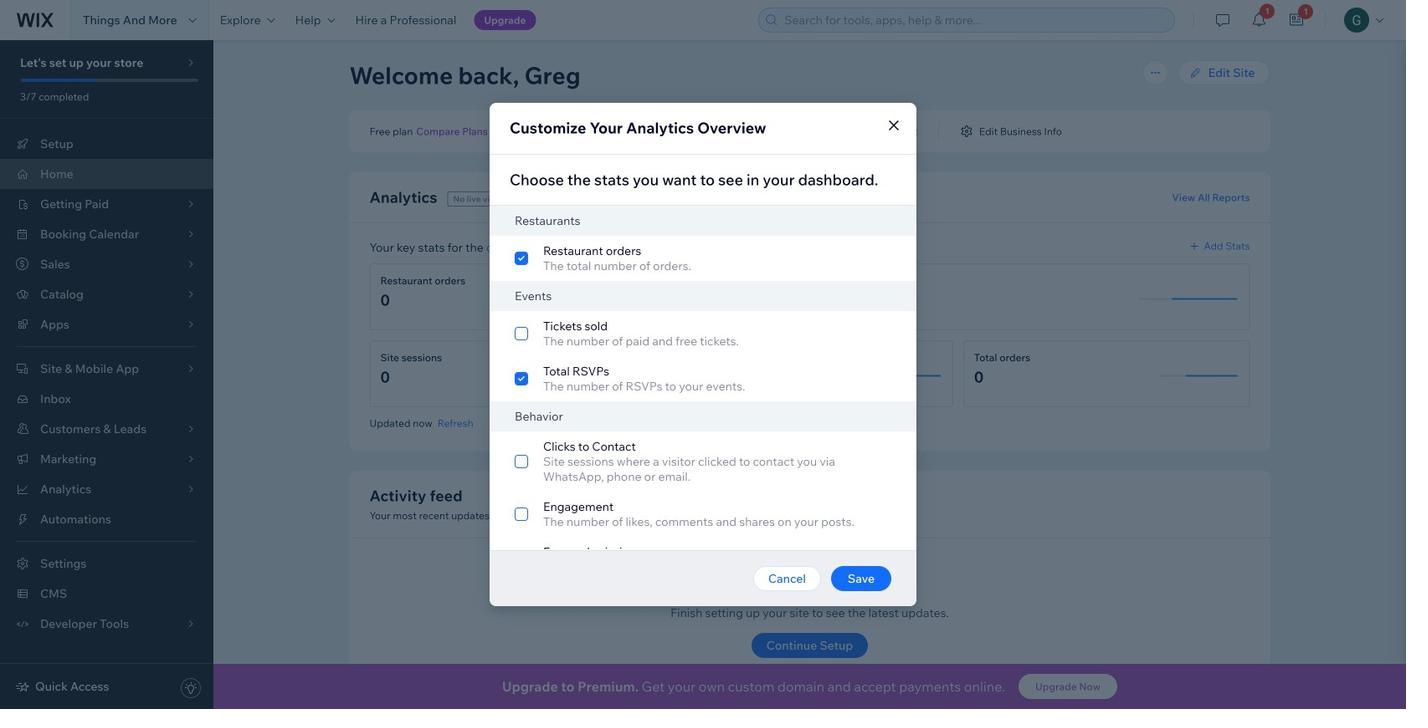 Task type: describe. For each thing, give the bounding box(es) containing it.
Search for tools, apps, help & more... field
[[780, 8, 1170, 32]]



Task type: locate. For each thing, give the bounding box(es) containing it.
None checkbox
[[490, 236, 917, 281], [490, 537, 917, 583], [490, 236, 917, 281], [490, 537, 917, 583]]

None checkbox
[[490, 311, 917, 357], [490, 357, 917, 402], [490, 432, 917, 492], [490, 492, 917, 537], [490, 311, 917, 357], [490, 357, 917, 402], [490, 432, 917, 492], [490, 492, 917, 537]]

sidebar element
[[0, 40, 213, 710]]



Task type: vqa. For each thing, say whether or not it's contained in the screenshot.
SIDEBAR element
yes



